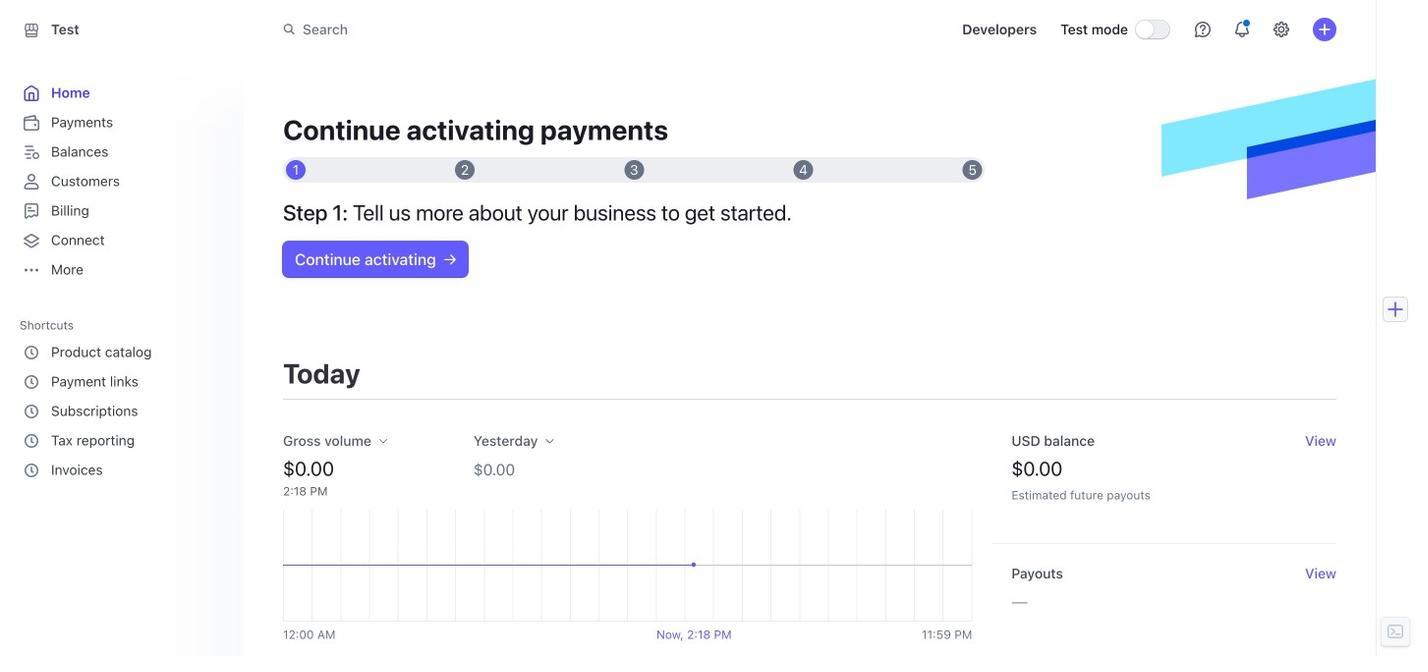 Task type: describe. For each thing, give the bounding box(es) containing it.
manage shortcuts image
[[208, 319, 220, 331]]

help image
[[1195, 22, 1211, 37]]

svg image
[[444, 254, 456, 266]]

1 shortcuts element from the top
[[20, 312, 228, 486]]

settings image
[[1274, 22, 1290, 37]]

Test mode checkbox
[[1136, 21, 1170, 38]]



Task type: locate. For each thing, give the bounding box(es) containing it.
figure
[[283, 510, 973, 622], [283, 510, 973, 622]]

shortcuts element
[[20, 312, 228, 486], [20, 338, 224, 486]]

2 shortcuts element from the top
[[20, 338, 224, 486]]

Search text field
[[271, 12, 826, 47]]

None search field
[[271, 12, 826, 47]]

notifications image
[[1235, 22, 1250, 37]]

core navigation links element
[[20, 79, 224, 285]]



Task type: vqa. For each thing, say whether or not it's contained in the screenshot.
2 selected
no



